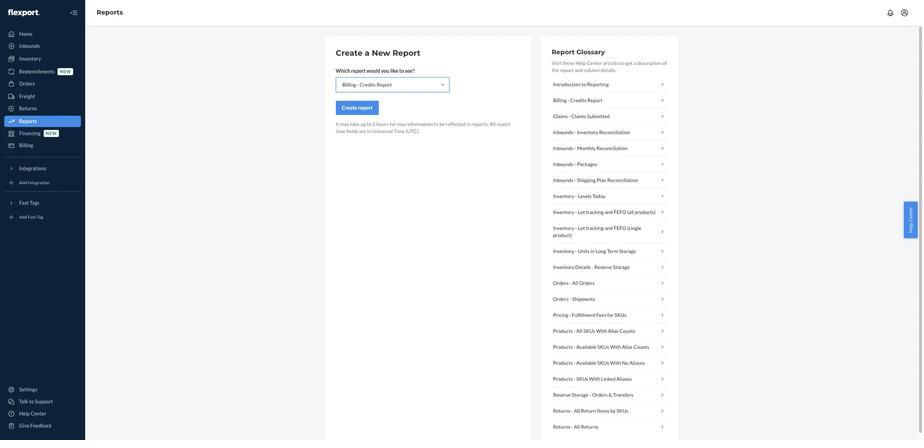Task type: describe. For each thing, give the bounding box(es) containing it.
integrations
[[19, 166, 46, 172]]

to left reporting
[[582, 81, 586, 87]]

be
[[440, 121, 445, 127]]

pricing
[[553, 312, 569, 318]]

- for inventory - lot tracking and fefo (single product) button
[[576, 225, 577, 231]]

center inside visit these help center articles to get a description of the report and column details.
[[587, 60, 602, 66]]

financing
[[19, 130, 41, 136]]

help center button
[[905, 202, 918, 238]]

settings
[[19, 387, 37, 393]]

long
[[596, 248, 606, 254]]

new
[[372, 48, 390, 58]]

fefo for (all
[[614, 209, 627, 215]]

you
[[381, 68, 390, 74]]

reporting
[[587, 81, 609, 87]]

plan
[[597, 177, 607, 183]]

freight
[[19, 93, 35, 99]]

introduction to reporting
[[553, 81, 609, 87]]

counts for products - all skus with alias counts
[[620, 328, 636, 334]]

reconciliation inside "inbounds - shipping plan reconciliation" button
[[608, 177, 639, 183]]

monthly
[[577, 145, 596, 151]]

today
[[593, 193, 606, 199]]

returns link
[[4, 103, 81, 114]]

create a new report
[[336, 48, 421, 58]]

available for products - available skus with alias counts
[[577, 344, 597, 350]]

add integration link
[[4, 177, 81, 189]]

with left linked
[[590, 376, 600, 382]]

- up 'returns - all return items by skus' at the bottom right of page
[[590, 392, 592, 398]]

items
[[597, 408, 610, 414]]

credits inside button
[[571, 97, 587, 103]]

skus right by
[[617, 408, 629, 414]]

lot for inventory - lot tracking and fefo (single product)
[[578, 225, 585, 231]]

- for the returns - all return items by skus button at the right of page
[[572, 408, 573, 414]]

- for claims - claims submitted button
[[569, 113, 571, 119]]

flexport logo image
[[8, 9, 40, 16]]

information
[[408, 121, 433, 127]]

products - available skus with no aliases button
[[552, 356, 668, 372]]

fefo for (single
[[614, 225, 627, 231]]

to right talk
[[29, 399, 34, 405]]

create report
[[342, 105, 373, 111]]

inbounds - shipping plan reconciliation button
[[552, 173, 668, 189]]

products for products - available skus with no aliases
[[553, 360, 573, 366]]

to right like
[[399, 68, 404, 74]]

hours
[[377, 121, 389, 127]]

a inside visit these help center articles to get a description of the report and column details.
[[634, 60, 636, 66]]

&
[[609, 392, 613, 398]]

inbounds - inventory reconciliation
[[553, 129, 631, 135]]

returns for returns - all returns
[[553, 424, 571, 430]]

create report button
[[336, 101, 379, 115]]

alias for products - available skus with alias counts
[[622, 344, 633, 350]]

skus up products - available skus with no aliases
[[598, 344, 610, 350]]

integrations button
[[4, 163, 81, 174]]

products - available skus with alias counts button
[[552, 340, 668, 356]]

- for inbounds - monthly reconciliation button
[[575, 145, 576, 151]]

time
[[394, 128, 405, 134]]

inbounds - monthly reconciliation
[[553, 145, 628, 151]]

may
[[340, 121, 349, 127]]

by
[[611, 408, 616, 414]]

inventory - lot tracking and fefo (all products)
[[553, 209, 656, 215]]

(single
[[628, 225, 642, 231]]

report left would
[[351, 68, 366, 74]]

fast inside add fast tag link
[[28, 215, 36, 220]]

for inside it may take up to 2 hours for new information to be reflected in reports. all report time fields are in universal time (utc).
[[390, 121, 396, 127]]

inventory for inventory
[[19, 56, 41, 62]]

1 vertical spatial storage
[[613, 264, 630, 270]]

2 vertical spatial help
[[19, 411, 30, 417]]

visit
[[552, 60, 562, 66]]

0 vertical spatial credits
[[360, 82, 376, 88]]

inventory for inventory - levels today
[[553, 193, 575, 199]]

return
[[581, 408, 597, 414]]

products for products - available skus with alias counts
[[553, 344, 573, 350]]

reserve inside inventory details - reserve storage button
[[595, 264, 612, 270]]

orders left '&'
[[593, 392, 608, 398]]

to left be
[[434, 121, 439, 127]]

details
[[576, 264, 591, 270]]

- for "inbounds - shipping plan reconciliation" button
[[575, 177, 576, 183]]

which report would you like to see?
[[336, 68, 415, 74]]

available for products - available skus with no aliases
[[577, 360, 597, 366]]

create for create report
[[342, 105, 357, 111]]

pricing - fulfillment fees for skus button
[[552, 308, 668, 324]]

1 horizontal spatial reports
[[97, 9, 123, 16]]

add fast tag link
[[4, 212, 81, 223]]

reconciliation for inbounds - inventory reconciliation
[[600, 129, 631, 135]]

report inside button
[[358, 105, 373, 111]]

0 vertical spatial billing
[[343, 82, 356, 88]]

products - available skus with no aliases
[[553, 360, 645, 366]]

- for the products - skus with linked aliases button
[[574, 376, 576, 382]]

orders for orders
[[19, 81, 35, 87]]

give feedback button
[[4, 421, 81, 432]]

give
[[19, 423, 29, 429]]

products - available skus with alias counts
[[553, 344, 650, 350]]

inventory - levels today
[[553, 193, 606, 199]]

linked
[[601, 376, 616, 382]]

glossary
[[577, 48, 605, 56]]

billing - credits report button
[[552, 93, 668, 109]]

alias for products - all skus with alias counts
[[608, 328, 619, 334]]

visit these help center articles to get a description of the report and column details.
[[552, 60, 667, 73]]

to left the 2
[[367, 121, 372, 127]]

inventory - units in long term storage button
[[552, 244, 668, 260]]

billing - credits report inside button
[[553, 97, 603, 103]]

report up these
[[552, 48, 575, 56]]

reconciliation for inbounds - monthly reconciliation
[[597, 145, 628, 151]]

inventory for inventory - units in long term storage
[[553, 248, 575, 254]]

tags
[[30, 200, 39, 206]]

returns - all return items by skus
[[553, 408, 629, 414]]

products - skus with linked aliases
[[553, 376, 632, 382]]

claims - claims submitted button
[[552, 109, 668, 125]]

tracking for (all
[[586, 209, 604, 215]]

returns for returns - all return items by skus
[[553, 408, 571, 414]]

with for products - all skus with alias counts
[[596, 328, 607, 334]]

- for inbounds - inventory reconciliation "button"
[[575, 129, 576, 135]]

it
[[336, 121, 339, 127]]

which
[[336, 68, 350, 74]]

report down you
[[377, 82, 392, 88]]

inventory - units in long term storage
[[553, 248, 636, 254]]

shipments
[[573, 296, 595, 302]]

inbounds for inbounds
[[19, 43, 40, 49]]

1 vertical spatial help center
[[19, 411, 46, 417]]

talk to support
[[19, 399, 53, 405]]

units
[[578, 248, 590, 254]]

lot for inventory - lot tracking and fefo (all products)
[[578, 209, 585, 215]]

- for "returns - all returns" button
[[572, 424, 573, 430]]

returns - all returns
[[553, 424, 599, 430]]

products - all skus with alias counts button
[[552, 324, 668, 340]]

the
[[552, 67, 559, 73]]

create for create a new report
[[336, 48, 363, 58]]

term
[[607, 248, 619, 254]]

tracking for (single
[[586, 225, 604, 231]]

and inside visit these help center articles to get a description of the report and column details.
[[575, 67, 583, 73]]

integration
[[28, 180, 49, 186]]

replenishments
[[19, 69, 55, 75]]

report inside button
[[588, 97, 603, 103]]

all for products - all skus with alias counts
[[577, 328, 583, 334]]

inbounds for inbounds - shipping plan reconciliation
[[553, 177, 574, 183]]

submitted
[[587, 113, 610, 119]]

reports.
[[472, 121, 489, 127]]

0 vertical spatial a
[[365, 48, 370, 58]]



Task type: locate. For each thing, give the bounding box(es) containing it.
all for orders - all orders
[[573, 280, 579, 286]]

0 vertical spatial fast
[[19, 200, 29, 206]]

0 horizontal spatial reports
[[19, 118, 37, 124]]

- for orders - all orders button in the bottom right of the page
[[570, 280, 572, 286]]

report glossary
[[552, 48, 605, 56]]

time
[[336, 128, 346, 134]]

0 vertical spatial create
[[336, 48, 363, 58]]

inventory up orders - all orders at bottom right
[[553, 264, 575, 270]]

and down inventory - lot tracking and fefo (all products) button
[[605, 225, 613, 231]]

orders - shipments
[[553, 296, 595, 302]]

fefo left '(all'
[[614, 209, 627, 215]]

report right reports.
[[497, 121, 511, 127]]

2 vertical spatial reconciliation
[[608, 177, 639, 183]]

1 horizontal spatial billing
[[343, 82, 356, 88]]

- inside button
[[572, 424, 573, 430]]

reconciliation inside inbounds - inventory reconciliation "button"
[[600, 129, 631, 135]]

inventory link
[[4, 53, 81, 65]]

lot up units on the bottom
[[578, 225, 585, 231]]

1 vertical spatial add
[[19, 215, 27, 220]]

alias up no
[[622, 344, 633, 350]]

0 horizontal spatial a
[[365, 48, 370, 58]]

in left reports.
[[467, 121, 471, 127]]

center inside button
[[908, 207, 915, 222]]

1 horizontal spatial claims
[[572, 113, 587, 119]]

4 products from the top
[[553, 376, 573, 382]]

1 horizontal spatial center
[[587, 60, 602, 66]]

orders inside button
[[553, 296, 569, 302]]

to inside visit these help center articles to get a description of the report and column details.
[[620, 60, 625, 66]]

1 horizontal spatial help
[[576, 60, 586, 66]]

billing down introduction
[[553, 97, 567, 103]]

2 horizontal spatial new
[[397, 121, 407, 127]]

0 horizontal spatial new
[[46, 131, 57, 136]]

- down introduction
[[568, 97, 570, 103]]

skus down orders - shipments button
[[615, 312, 627, 318]]

report inside it may take up to 2 hours for new information to be reflected in reports. all report time fields are in universal time (utc).
[[497, 121, 511, 127]]

new for replenishments
[[60, 69, 71, 74]]

with for products - available skus with alias counts
[[610, 344, 621, 350]]

- left packages
[[575, 161, 576, 167]]

inbounds inside "button"
[[553, 129, 574, 135]]

1 horizontal spatial new
[[60, 69, 71, 74]]

0 vertical spatial fefo
[[614, 209, 627, 215]]

2 vertical spatial in
[[591, 248, 595, 254]]

open account menu image
[[901, 9, 909, 17]]

create up may
[[342, 105, 357, 111]]

- right "pricing"
[[570, 312, 571, 318]]

help inside visit these help center articles to get a description of the report and column details.
[[576, 60, 586, 66]]

0 vertical spatial help
[[576, 60, 586, 66]]

1 vertical spatial help
[[908, 223, 915, 233]]

- for inbounds - packages button at top
[[575, 161, 576, 167]]

help center inside button
[[908, 207, 915, 233]]

0 vertical spatial storage
[[620, 248, 636, 254]]

0 vertical spatial lot
[[578, 209, 585, 215]]

for inside button
[[608, 312, 614, 318]]

billing inside button
[[553, 97, 567, 103]]

fast
[[19, 200, 29, 206], [28, 215, 36, 220]]

0 vertical spatial center
[[587, 60, 602, 66]]

skus down products - available skus with alias counts
[[598, 360, 610, 366]]

home
[[19, 31, 33, 37]]

new up orders link
[[60, 69, 71, 74]]

1 vertical spatial fast
[[28, 215, 36, 220]]

a right get
[[634, 60, 636, 66]]

0 vertical spatial aliases
[[630, 360, 645, 366]]

reconciliation down inbounds - inventory reconciliation "button"
[[597, 145, 628, 151]]

all up the orders - shipments in the bottom right of the page
[[573, 280, 579, 286]]

1 vertical spatial and
[[605, 209, 613, 215]]

and down inventory - levels today button
[[605, 209, 613, 215]]

1 add from the top
[[19, 180, 27, 186]]

new for financing
[[46, 131, 57, 136]]

1 vertical spatial in
[[367, 128, 371, 134]]

inventory down inventory - levels today
[[553, 209, 575, 215]]

0 horizontal spatial billing - credits report
[[343, 82, 392, 88]]

would
[[367, 68, 380, 74]]

1 vertical spatial aliases
[[617, 376, 632, 382]]

home link
[[4, 28, 81, 40]]

and for inventory - lot tracking and fefo (single product)
[[605, 225, 613, 231]]

introduction
[[553, 81, 581, 87]]

lot down inventory - levels today
[[578, 209, 585, 215]]

lot inside inventory - lot tracking and fefo (single product)
[[578, 225, 585, 231]]

all inside button
[[574, 424, 580, 430]]

- left shipments
[[570, 296, 572, 302]]

- down claims - claims submitted
[[575, 129, 576, 135]]

- down which report would you like to see?
[[357, 82, 359, 88]]

2 available from the top
[[577, 360, 597, 366]]

1 horizontal spatial for
[[608, 312, 614, 318]]

a left the new
[[365, 48, 370, 58]]

- for products - all skus with alias counts button
[[574, 328, 576, 334]]

0 horizontal spatial credits
[[360, 82, 376, 88]]

inventory inside inventory - lot tracking and fefo (single product)
[[553, 225, 575, 231]]

fees
[[597, 312, 607, 318]]

2 products from the top
[[553, 344, 573, 350]]

products for products - all skus with alias counts
[[553, 328, 573, 334]]

all for returns - all return items by skus
[[574, 408, 580, 414]]

description
[[637, 60, 662, 66]]

returns inside the returns - all return items by skus button
[[553, 408, 571, 414]]

reports
[[97, 9, 123, 16], [19, 118, 37, 124]]

add fast tag
[[19, 215, 43, 220]]

new inside it may take up to 2 hours for new information to be reflected in reports. all report time fields are in universal time (utc).
[[397, 121, 407, 127]]

available
[[577, 344, 597, 350], [577, 360, 597, 366]]

reserve storage - orders & transfers button
[[552, 388, 668, 404]]

all right reports.
[[490, 121, 496, 127]]

counts for products - available skus with alias counts
[[634, 344, 650, 350]]

1 vertical spatial billing - credits report
[[553, 97, 603, 103]]

0 vertical spatial help center
[[908, 207, 915, 233]]

- down 'returns - all return items by skus' at the bottom right of page
[[572, 424, 573, 430]]

inbounds link
[[4, 40, 81, 52]]

with for products - available skus with no aliases
[[610, 360, 621, 366]]

available down products - all skus with alias counts
[[577, 344, 597, 350]]

0 vertical spatial alias
[[608, 328, 619, 334]]

2 horizontal spatial billing
[[553, 97, 567, 103]]

- up inventory - units in long term storage
[[576, 225, 577, 231]]

talk to support button
[[4, 396, 81, 408]]

1 vertical spatial reports
[[19, 118, 37, 124]]

aliases right no
[[630, 360, 645, 366]]

inbounds
[[19, 43, 40, 49], [553, 129, 574, 135], [553, 145, 574, 151], [553, 161, 574, 167], [553, 177, 574, 183]]

claims down introduction
[[553, 113, 568, 119]]

up
[[361, 121, 366, 127]]

1 horizontal spatial reserve
[[595, 264, 612, 270]]

2 horizontal spatial in
[[591, 248, 595, 254]]

storage
[[620, 248, 636, 254], [613, 264, 630, 270], [572, 392, 589, 398]]

orders up the orders - shipments in the bottom right of the page
[[553, 280, 569, 286]]

2 vertical spatial new
[[46, 131, 57, 136]]

claims left submitted
[[572, 113, 587, 119]]

1 vertical spatial counts
[[634, 344, 650, 350]]

feedback
[[30, 423, 52, 429]]

billing - credits report down introduction to reporting
[[553, 97, 603, 103]]

see?
[[405, 68, 415, 74]]

skus inside button
[[615, 312, 627, 318]]

0 vertical spatial for
[[390, 121, 396, 127]]

add integration
[[19, 180, 49, 186]]

support
[[35, 399, 53, 405]]

create inside button
[[342, 105, 357, 111]]

report inside visit these help center articles to get a description of the report and column details.
[[560, 67, 574, 73]]

products
[[553, 328, 573, 334], [553, 344, 573, 350], [553, 360, 573, 366], [553, 376, 573, 382]]

0 vertical spatial new
[[60, 69, 71, 74]]

1 vertical spatial create
[[342, 105, 357, 111]]

with down products - all skus with alias counts button
[[610, 344, 621, 350]]

reconciliation inside inbounds - monthly reconciliation button
[[597, 145, 628, 151]]

1 vertical spatial available
[[577, 360, 597, 366]]

1 claims from the left
[[553, 113, 568, 119]]

billing down financing
[[19, 142, 33, 148]]

inventory up product)
[[553, 225, 575, 231]]

1 vertical spatial reserve
[[553, 392, 571, 398]]

reconciliation
[[600, 129, 631, 135], [597, 145, 628, 151], [608, 177, 639, 183]]

products for products - skus with linked aliases
[[553, 376, 573, 382]]

close navigation image
[[70, 9, 78, 17]]

- left monthly
[[575, 145, 576, 151]]

- for orders - shipments button
[[570, 296, 572, 302]]

report down reporting
[[588, 97, 603, 103]]

- for inventory - units in long term storage button
[[576, 248, 577, 254]]

1 vertical spatial a
[[634, 60, 636, 66]]

fast left tags
[[19, 200, 29, 206]]

of
[[663, 60, 667, 66]]

- left the shipping
[[575, 177, 576, 183]]

inventory - levels today button
[[552, 189, 668, 205]]

0 horizontal spatial claims
[[553, 113, 568, 119]]

3 products from the top
[[553, 360, 573, 366]]

fefo inside inventory - lot tracking and fefo (single product)
[[614, 225, 627, 231]]

returns for returns
[[19, 106, 37, 112]]

help center link
[[4, 409, 81, 420]]

levels
[[578, 193, 592, 199]]

alias down pricing - fulfillment fees for skus button
[[608, 328, 619, 334]]

inventory down product)
[[553, 248, 575, 254]]

reserve storage - orders & transfers
[[553, 392, 634, 398]]

pricing - fulfillment fees for skus
[[553, 312, 627, 318]]

0 horizontal spatial center
[[31, 411, 46, 417]]

add down "fast tags"
[[19, 215, 27, 220]]

add left integration
[[19, 180, 27, 186]]

articles
[[603, 60, 619, 66]]

inbounds for inbounds - inventory reconciliation
[[553, 129, 574, 135]]

all left return
[[574, 408, 580, 414]]

a
[[365, 48, 370, 58], [634, 60, 636, 66]]

- for inventory - levels today button
[[576, 193, 577, 199]]

0 vertical spatial reserve
[[595, 264, 612, 270]]

0 vertical spatial reports link
[[97, 9, 123, 16]]

- for products - available skus with no aliases button
[[574, 360, 576, 366]]

0 horizontal spatial reports link
[[4, 116, 81, 127]]

2 tracking from the top
[[586, 225, 604, 231]]

0 horizontal spatial in
[[367, 128, 371, 134]]

- down "fulfillment"
[[574, 328, 576, 334]]

- left "levels" on the top right
[[576, 193, 577, 199]]

1 vertical spatial center
[[908, 207, 915, 222]]

returns - all return items by skus button
[[552, 404, 668, 420]]

2 add from the top
[[19, 215, 27, 220]]

inventory left "levels" on the top right
[[553, 193, 575, 199]]

all down "fulfillment"
[[577, 328, 583, 334]]

reserve inside reserve storage - orders & transfers button
[[553, 392, 571, 398]]

details.
[[601, 67, 617, 73]]

inbounds - shipping plan reconciliation
[[553, 177, 639, 183]]

orders for orders - shipments
[[553, 296, 569, 302]]

storage right "term"
[[620, 248, 636, 254]]

2 claims from the left
[[572, 113, 587, 119]]

inbounds down claims - claims submitted
[[553, 129, 574, 135]]

reconciliation down claims - claims submitted button
[[600, 129, 631, 135]]

-
[[357, 82, 359, 88], [568, 97, 570, 103], [569, 113, 571, 119], [575, 129, 576, 135], [575, 145, 576, 151], [575, 161, 576, 167], [575, 177, 576, 183], [576, 193, 577, 199], [576, 209, 577, 215], [576, 225, 577, 231], [576, 248, 577, 254], [592, 264, 594, 270], [570, 280, 572, 286], [570, 296, 572, 302], [570, 312, 571, 318], [574, 328, 576, 334], [574, 344, 576, 350], [574, 360, 576, 366], [574, 376, 576, 382], [590, 392, 592, 398], [572, 408, 573, 414], [572, 424, 573, 430]]

0 horizontal spatial for
[[390, 121, 396, 127]]

0 horizontal spatial help center
[[19, 411, 46, 417]]

fast left tag
[[28, 215, 36, 220]]

0 vertical spatial counts
[[620, 328, 636, 334]]

inbounds down the "home"
[[19, 43, 40, 49]]

1 fefo from the top
[[614, 209, 627, 215]]

inventory for inventory - lot tracking and fefo (single product)
[[553, 225, 575, 231]]

2 horizontal spatial center
[[908, 207, 915, 222]]

all inside it may take up to 2 hours for new information to be reflected in reports. all report time fields are in universal time (utc).
[[490, 121, 496, 127]]

1 horizontal spatial a
[[634, 60, 636, 66]]

inbounds down inbounds - packages
[[553, 177, 574, 183]]

orders up "pricing"
[[553, 296, 569, 302]]

- for pricing - fulfillment fees for skus button
[[570, 312, 571, 318]]

new
[[60, 69, 71, 74], [397, 121, 407, 127], [46, 131, 57, 136]]

add for add fast tag
[[19, 215, 27, 220]]

fields
[[347, 128, 358, 134]]

add inside "link"
[[19, 180, 27, 186]]

0 vertical spatial billing - credits report
[[343, 82, 392, 88]]

add for add integration
[[19, 180, 27, 186]]

no
[[622, 360, 629, 366]]

storage up return
[[572, 392, 589, 398]]

- down inventory - levels today
[[576, 209, 577, 215]]

1 horizontal spatial help center
[[908, 207, 915, 233]]

tag
[[37, 215, 43, 220]]

lot inside inventory - lot tracking and fefo (all products) button
[[578, 209, 585, 215]]

2 lot from the top
[[578, 225, 585, 231]]

open notifications image
[[887, 9, 895, 17]]

give feedback
[[19, 423, 52, 429]]

lot
[[578, 209, 585, 215], [578, 225, 585, 231]]

inventory - lot tracking and fefo (single product) button
[[552, 221, 668, 244]]

introduction to reporting button
[[552, 77, 668, 93]]

to left get
[[620, 60, 625, 66]]

are
[[359, 128, 366, 134]]

talk
[[19, 399, 28, 405]]

- for inventory - lot tracking and fefo (all products) button
[[576, 209, 577, 215]]

0 horizontal spatial billing
[[19, 142, 33, 148]]

0 horizontal spatial reserve
[[553, 392, 571, 398]]

0 vertical spatial reconciliation
[[600, 129, 631, 135]]

help inside button
[[908, 223, 915, 233]]

alias
[[608, 328, 619, 334], [622, 344, 633, 350]]

products - skus with linked aliases button
[[552, 372, 668, 388]]

billing down which
[[343, 82, 356, 88]]

skus down pricing - fulfillment fees for skus on the bottom
[[584, 328, 595, 334]]

report up see?
[[393, 48, 421, 58]]

in left long on the right bottom of page
[[591, 248, 595, 254]]

inbounds - monthly reconciliation button
[[552, 141, 668, 157]]

inventory inside "button"
[[577, 129, 599, 135]]

0 horizontal spatial alias
[[608, 328, 619, 334]]

create up which
[[336, 48, 363, 58]]

inventory for inventory details - reserve storage
[[553, 264, 575, 270]]

1 vertical spatial credits
[[571, 97, 587, 103]]

2 vertical spatial and
[[605, 225, 613, 231]]

skus up "reserve storage - orders & transfers"
[[577, 376, 589, 382]]

fefo left (single
[[614, 225, 627, 231]]

new up billing link
[[46, 131, 57, 136]]

to
[[620, 60, 625, 66], [399, 68, 404, 74], [582, 81, 586, 87], [367, 121, 372, 127], [434, 121, 439, 127], [29, 399, 34, 405]]

all down 'returns - all return items by skus' at the bottom right of page
[[574, 424, 580, 430]]

2 vertical spatial billing
[[19, 142, 33, 148]]

and for inventory - lot tracking and fefo (all products)
[[605, 209, 613, 215]]

in inside inventory - units in long term storage button
[[591, 248, 595, 254]]

claims - claims submitted
[[553, 113, 610, 119]]

returns - all returns button
[[552, 420, 668, 435]]

- for the billing - credits report button at the top right
[[568, 97, 570, 103]]

storage down "term"
[[613, 264, 630, 270]]

inventory details - reserve storage
[[553, 264, 630, 270]]

1 vertical spatial billing
[[553, 97, 567, 103]]

1 products from the top
[[553, 328, 573, 334]]

2 vertical spatial storage
[[572, 392, 589, 398]]

(utc).
[[406, 128, 420, 134]]

reserve up 'returns - all return items by skus' at the bottom right of page
[[553, 392, 571, 398]]

(all
[[628, 209, 634, 215]]

0 vertical spatial reports
[[97, 9, 123, 16]]

add
[[19, 180, 27, 186], [19, 215, 27, 220]]

orders for orders - all orders
[[553, 280, 569, 286]]

inbounds - packages
[[553, 161, 598, 167]]

tracking down today
[[586, 209, 604, 215]]

reserve down long on the right bottom of page
[[595, 264, 612, 270]]

credits down would
[[360, 82, 376, 88]]

inventory for inventory - lot tracking and fefo (all products)
[[553, 209, 575, 215]]

orders up the freight
[[19, 81, 35, 87]]

settings link
[[4, 384, 81, 396]]

2 fefo from the top
[[614, 225, 627, 231]]

- inside "button"
[[575, 129, 576, 135]]

1 vertical spatial reconciliation
[[597, 145, 628, 151]]

- for products - available skus with alias counts button
[[574, 344, 576, 350]]

1 horizontal spatial credits
[[571, 97, 587, 103]]

2 vertical spatial center
[[31, 411, 46, 417]]

with down fees on the bottom
[[596, 328, 607, 334]]

1 available from the top
[[577, 344, 597, 350]]

- right details
[[592, 264, 594, 270]]

1 vertical spatial new
[[397, 121, 407, 127]]

1 lot from the top
[[578, 209, 585, 215]]

new up "time"
[[397, 121, 407, 127]]

report up up
[[358, 105, 373, 111]]

orders - all orders button
[[552, 276, 668, 292]]

with left no
[[610, 360, 621, 366]]

1 vertical spatial alias
[[622, 344, 633, 350]]

inventory up replenishments
[[19, 56, 41, 62]]

tracking inside inventory - lot tracking and fefo (single product)
[[586, 225, 604, 231]]

0 vertical spatial tracking
[[586, 209, 604, 215]]

column
[[584, 67, 600, 73]]

inbounds for inbounds - packages
[[553, 161, 574, 167]]

fast tags
[[19, 200, 39, 206]]

1 tracking from the top
[[586, 209, 604, 215]]

and left column on the right
[[575, 67, 583, 73]]

1 horizontal spatial alias
[[622, 344, 633, 350]]

1 horizontal spatial reports link
[[97, 9, 123, 16]]

1 vertical spatial for
[[608, 312, 614, 318]]

inbounds left packages
[[553, 161, 574, 167]]

0 vertical spatial add
[[19, 180, 27, 186]]

orders - shipments button
[[552, 292, 668, 308]]

1 vertical spatial fefo
[[614, 225, 627, 231]]

in
[[467, 121, 471, 127], [367, 128, 371, 134], [591, 248, 595, 254]]

2 horizontal spatial help
[[908, 223, 915, 233]]

reconciliation down inbounds - packages button at top
[[608, 177, 639, 183]]

orders link
[[4, 78, 81, 90]]

all for returns - all returns
[[574, 424, 580, 430]]

fulfillment
[[572, 312, 596, 318]]

with
[[596, 328, 607, 334], [610, 344, 621, 350], [610, 360, 621, 366], [590, 376, 600, 382]]

create
[[336, 48, 363, 58], [342, 105, 357, 111]]

and inside inventory - lot tracking and fefo (single product)
[[605, 225, 613, 231]]

- inside inventory - lot tracking and fefo (single product)
[[576, 225, 577, 231]]

orders up shipments
[[579, 280, 595, 286]]

for right fees on the bottom
[[608, 312, 614, 318]]

orders - all orders
[[553, 280, 595, 286]]

1 horizontal spatial billing - credits report
[[553, 97, 603, 103]]

take
[[350, 121, 360, 127]]

0 vertical spatial and
[[575, 67, 583, 73]]

inbounds up inbounds - packages
[[553, 145, 574, 151]]

inbounds - packages button
[[552, 157, 668, 173]]

fefo inside inventory - lot tracking and fefo (all products) button
[[614, 209, 627, 215]]

fast inside fast tags dropdown button
[[19, 200, 29, 206]]

inbounds for inbounds - monthly reconciliation
[[553, 145, 574, 151]]

1 horizontal spatial in
[[467, 121, 471, 127]]

- up products - skus with linked aliases
[[574, 360, 576, 366]]

0 vertical spatial available
[[577, 344, 597, 350]]

billing - credits report down would
[[343, 82, 392, 88]]

it may take up to 2 hours for new information to be reflected in reports. all report time fields are in universal time (utc).
[[336, 121, 511, 134]]

1 vertical spatial tracking
[[586, 225, 604, 231]]

0 horizontal spatial help
[[19, 411, 30, 417]]

1 vertical spatial reports link
[[4, 116, 81, 127]]

1 vertical spatial lot
[[578, 225, 585, 231]]

available up products - skus with linked aliases
[[577, 360, 597, 366]]

in right are at the top
[[367, 128, 371, 134]]

0 vertical spatial in
[[467, 121, 471, 127]]

returns inside returns link
[[19, 106, 37, 112]]



Task type: vqa. For each thing, say whether or not it's contained in the screenshot.
'Orders' inside Orders link
no



